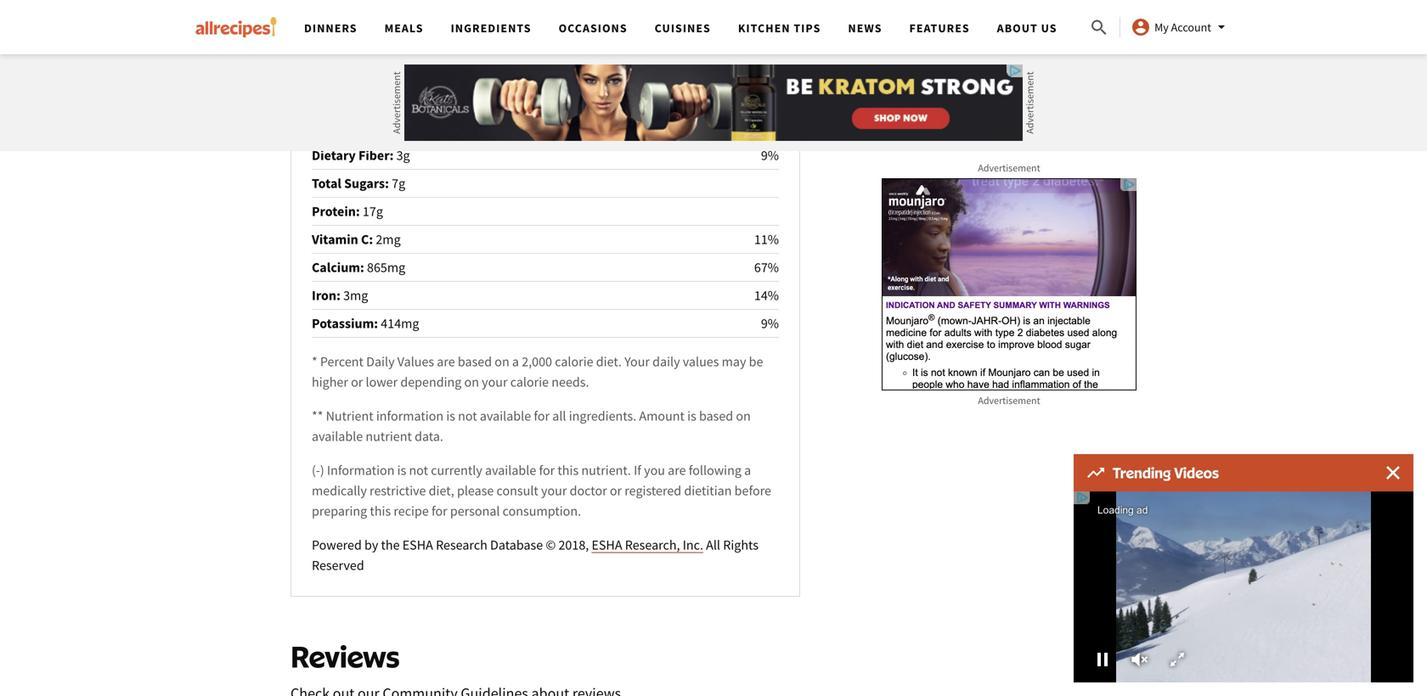 Task type: vqa. For each thing, say whether or not it's contained in the screenshot.
inc.
yes



Task type: locate. For each thing, give the bounding box(es) containing it.
on down may
[[736, 408, 751, 425]]

total
[[312, 119, 342, 136], [312, 175, 342, 192]]

* percent daily values are based on a 2,000 calorie diet. your daily values may be higher or lower depending on your calorie needs.
[[312, 353, 763, 391]]

0 vertical spatial or
[[351, 374, 363, 391]]

are up depending
[[437, 353, 455, 370]]

account image
[[1131, 17, 1152, 37]]

research,
[[625, 537, 680, 554]]

esha
[[403, 537, 433, 554], [592, 537, 623, 554]]

meals
[[385, 20, 424, 36]]

my account
[[1155, 20, 1212, 35]]

0 horizontal spatial esha
[[403, 537, 433, 554]]

1 vertical spatial or
[[610, 482, 622, 499]]

0 vertical spatial based
[[458, 353, 492, 370]]

or down the nutrient.
[[610, 482, 622, 499]]

1 horizontal spatial your
[[541, 482, 567, 499]]

cuisines
[[655, 20, 711, 36]]

1 horizontal spatial on
[[495, 353, 510, 370]]

vitamin
[[312, 231, 358, 248]]

**
[[312, 408, 323, 425]]

percent
[[320, 353, 364, 370]]

cuisines link
[[655, 20, 711, 36]]

0 vertical spatial this
[[558, 462, 579, 479]]

is
[[446, 408, 455, 425], [688, 408, 697, 425], [397, 462, 406, 479]]

9%
[[761, 147, 779, 164], [761, 315, 779, 332]]

advertisement element
[[404, 65, 1023, 141], [882, 178, 1137, 391]]

1 vertical spatial are
[[668, 462, 686, 479]]

video player application
[[1074, 492, 1414, 683]]

0 vertical spatial your
[[482, 374, 508, 391]]

is inside (-) information is not currently available for this nutrient. if you are following a medically restrictive diet, please consult your doctor or registered dietitian before preparing this recipe for personal consumption.
[[397, 462, 406, 479]]

total up dietary
[[312, 119, 342, 136]]

1 vertical spatial advertisement element
[[882, 178, 1137, 391]]

0 horizontal spatial this
[[370, 503, 391, 520]]

1 vertical spatial total
[[312, 175, 342, 192]]

home image
[[195, 17, 277, 37]]

vitamin c 2mg
[[312, 231, 401, 248]]

or left lower
[[351, 374, 363, 391]]

your up consumption.
[[541, 482, 567, 499]]

medically
[[312, 482, 367, 499]]

1 horizontal spatial not
[[458, 408, 477, 425]]

information
[[327, 462, 395, 479]]

ingredients
[[451, 20, 532, 36]]

c
[[361, 231, 369, 248]]

2 vertical spatial on
[[736, 408, 751, 425]]

0 vertical spatial calorie
[[555, 353, 594, 370]]

your inside * percent daily values are based on a 2,000 calorie diet. your daily values may be higher or lower depending on your calorie needs.
[[482, 374, 508, 391]]

dinners link
[[304, 20, 357, 36]]

based inside ** nutrient information is not available for all ingredients. amount is based on available nutrient data.
[[699, 408, 734, 425]]

this
[[558, 462, 579, 479], [370, 503, 391, 520]]

1 vertical spatial available
[[312, 428, 363, 445]]

esha right the 2018,
[[592, 537, 623, 554]]

are right you
[[668, 462, 686, 479]]

not up 'restrictive'
[[409, 462, 428, 479]]

0 horizontal spatial your
[[482, 374, 508, 391]]

search image
[[1089, 18, 1110, 38]]

us
[[1042, 20, 1058, 36]]

not
[[458, 408, 477, 425], [409, 462, 428, 479]]

based inside * percent daily values are based on a 2,000 calorie diet. your daily values may be higher or lower depending on your calorie needs.
[[458, 353, 492, 370]]

2018,
[[559, 537, 589, 554]]

caret_down image
[[1212, 17, 1232, 37]]

1 total from the top
[[312, 119, 342, 136]]

0 horizontal spatial based
[[458, 353, 492, 370]]

be
[[749, 353, 763, 370]]

0 vertical spatial for
[[534, 408, 550, 425]]

1 horizontal spatial this
[[558, 462, 579, 479]]

your
[[625, 353, 650, 370]]

not inside ** nutrient information is not available for all ingredients. amount is based on available nutrient data.
[[458, 408, 477, 425]]

0 horizontal spatial is
[[397, 462, 406, 479]]

is right amount
[[688, 408, 697, 425]]

the
[[381, 537, 400, 554]]

0 vertical spatial total
[[312, 119, 342, 136]]

videos
[[1174, 464, 1219, 482]]

1 vertical spatial a
[[745, 462, 751, 479]]

personal
[[450, 503, 500, 520]]

9% down 12%
[[761, 147, 779, 164]]

2 horizontal spatial on
[[736, 408, 751, 425]]

is down depending
[[446, 408, 455, 425]]

1 vertical spatial 9%
[[761, 315, 779, 332]]

navigation containing dinners
[[291, 0, 1089, 54]]

on inside ** nutrient information is not available for all ingredients. amount is based on available nutrient data.
[[736, 408, 751, 425]]

your
[[482, 374, 508, 391], [541, 482, 567, 499]]

a
[[512, 353, 519, 370], [745, 462, 751, 479]]

0 horizontal spatial are
[[437, 353, 455, 370]]

for left all on the bottom of the page
[[534, 408, 550, 425]]

56%
[[755, 91, 779, 108]]

calorie down 2,000
[[510, 374, 549, 391]]

nutrient
[[326, 408, 374, 425]]

preparing
[[312, 503, 367, 520]]

0 vertical spatial a
[[512, 353, 519, 370]]

9% down 14%
[[761, 315, 779, 332]]

1 horizontal spatial calorie
[[555, 353, 594, 370]]

1 vertical spatial for
[[539, 462, 555, 479]]

0 horizontal spatial or
[[351, 374, 363, 391]]

amount
[[639, 408, 685, 425]]

414mg
[[381, 315, 419, 332]]

based up depending
[[458, 353, 492, 370]]

is for a
[[397, 462, 406, 479]]

dinners
[[304, 20, 357, 36]]

kitchen tips
[[738, 20, 821, 36]]

information
[[376, 408, 444, 425]]

2 horizontal spatial is
[[688, 408, 697, 425]]

available left all on the bottom of the page
[[480, 408, 531, 425]]

all rights reserved
[[312, 537, 759, 574]]

following
[[689, 462, 742, 479]]

*
[[312, 353, 318, 370]]

not for currently
[[409, 462, 428, 479]]

needs.
[[552, 374, 589, 391]]

reviews
[[291, 638, 400, 675]]

not inside (-) information is not currently available for this nutrient. if you are following a medically restrictive diet, please consult your doctor or registered dietitian before preparing this recipe for personal consumption.
[[409, 462, 428, 479]]

total down dietary
[[312, 175, 342, 192]]

not down depending
[[458, 408, 477, 425]]

14%
[[755, 287, 779, 304]]

a up before
[[745, 462, 751, 479]]

2,000
[[522, 353, 552, 370]]

this up doctor
[[558, 462, 579, 479]]

2 total from the top
[[312, 175, 342, 192]]

my account button
[[1131, 17, 1232, 37]]

lower
[[366, 374, 398, 391]]

1 9% from the top
[[761, 147, 779, 164]]

are inside * percent daily values are based on a 2,000 calorie diet. your daily values may be higher or lower depending on your calorie needs.
[[437, 353, 455, 370]]

available up consult
[[485, 462, 536, 479]]

kitchen
[[738, 20, 791, 36]]

1 horizontal spatial or
[[610, 482, 622, 499]]

database
[[490, 537, 543, 554]]

nutrient.
[[582, 462, 631, 479]]

for
[[534, 408, 550, 425], [539, 462, 555, 479], [432, 503, 448, 520]]

1 horizontal spatial are
[[668, 462, 686, 479]]

1 horizontal spatial based
[[699, 408, 734, 425]]

protein
[[312, 203, 356, 220]]

your up ** nutrient information is not available for all ingredients. amount is based on available nutrient data.
[[482, 374, 508, 391]]

1 vertical spatial your
[[541, 482, 567, 499]]

esha right the
[[403, 537, 433, 554]]

** nutrient information is not available for all ingredients. amount is based on available nutrient data.
[[312, 408, 751, 445]]

or
[[351, 374, 363, 391], [610, 482, 622, 499]]

0 horizontal spatial a
[[512, 353, 519, 370]]

iron 3mg
[[312, 287, 368, 304]]

on left 2,000
[[495, 353, 510, 370]]

0 vertical spatial 9%
[[761, 147, 779, 164]]

(-) information is not currently available for this nutrient. if you are following a medically restrictive diet, please consult your doctor or registered dietitian before preparing this recipe for personal consumption.
[[312, 462, 772, 520]]

for down diet,
[[432, 503, 448, 520]]

available down nutrient
[[312, 428, 363, 445]]

carbohydrate
[[344, 119, 427, 136]]

is up 'restrictive'
[[397, 462, 406, 479]]

please
[[457, 482, 494, 499]]

1 vertical spatial calorie
[[510, 374, 549, 391]]

or inside (-) information is not currently available for this nutrient. if you are following a medically restrictive diet, please consult your doctor or registered dietitian before preparing this recipe for personal consumption.
[[610, 482, 622, 499]]

this down 'restrictive'
[[370, 503, 391, 520]]

1 vertical spatial based
[[699, 408, 734, 425]]

1 esha from the left
[[403, 537, 433, 554]]

33g
[[433, 119, 454, 136]]

reserved
[[312, 557, 364, 574]]

navigation
[[291, 0, 1089, 54]]

based right amount
[[699, 408, 734, 425]]

1 vertical spatial not
[[409, 462, 428, 479]]

1 horizontal spatial is
[[446, 408, 455, 425]]

0 vertical spatial not
[[458, 408, 477, 425]]

total sugars 7g
[[312, 175, 405, 192]]

1 horizontal spatial esha
[[592, 537, 623, 554]]

about
[[997, 20, 1038, 36]]

doctor
[[570, 482, 607, 499]]

865mg
[[367, 259, 406, 276]]

2 vertical spatial for
[[432, 503, 448, 520]]

7g
[[392, 175, 405, 192]]

0 horizontal spatial on
[[464, 374, 479, 391]]

0 horizontal spatial not
[[409, 462, 428, 479]]

based
[[458, 353, 492, 370], [699, 408, 734, 425]]

2 vertical spatial available
[[485, 462, 536, 479]]

on right depending
[[464, 374, 479, 391]]

rights
[[723, 537, 759, 554]]

iron
[[312, 287, 337, 304]]

9% for dietary fiber 3g
[[761, 147, 779, 164]]

are inside (-) information is not currently available for this nutrient. if you are following a medically restrictive diet, please consult your doctor or registered dietitian before preparing this recipe for personal consumption.
[[668, 462, 686, 479]]

total for total sugars 7g
[[312, 175, 342, 192]]

a left 2,000
[[512, 353, 519, 370]]

0 vertical spatial are
[[437, 353, 455, 370]]

occasions link
[[559, 20, 628, 36]]

total for total carbohydrate 33g
[[312, 119, 342, 136]]

for up consumption.
[[539, 462, 555, 479]]

1 vertical spatial this
[[370, 503, 391, 520]]

1 horizontal spatial a
[[745, 462, 751, 479]]

calorie up needs. at the bottom left
[[555, 353, 594, 370]]

2 9% from the top
[[761, 315, 779, 332]]



Task type: describe. For each thing, give the bounding box(es) containing it.
values
[[397, 353, 434, 370]]

dietary fiber 3g
[[312, 147, 410, 164]]

trending image
[[1088, 468, 1105, 478]]

by
[[365, 537, 378, 554]]

about us
[[997, 20, 1058, 36]]

restrictive
[[370, 482, 426, 499]]

currently
[[431, 462, 483, 479]]

0 vertical spatial on
[[495, 353, 510, 370]]

dietary
[[312, 147, 356, 164]]

is for nutrient
[[446, 408, 455, 425]]

0 vertical spatial advertisement element
[[404, 65, 1023, 141]]

sugars
[[344, 175, 385, 192]]

you
[[644, 462, 665, 479]]

features link
[[910, 20, 970, 36]]

daily
[[653, 353, 680, 370]]

0 vertical spatial available
[[480, 408, 531, 425]]

potassium 414mg
[[312, 315, 419, 332]]

1284mg
[[362, 91, 410, 108]]

kitchen tips link
[[738, 20, 821, 36]]

unmute button group
[[1122, 648, 1159, 673]]

all
[[553, 408, 566, 425]]

ingredients link
[[451, 20, 532, 36]]

a inside * percent daily values are based on a 2,000 calorie diet. your daily values may be higher or lower depending on your calorie needs.
[[512, 353, 519, 370]]

higher
[[312, 374, 348, 391]]

not for available
[[458, 408, 477, 425]]

consumption.
[[503, 503, 581, 520]]

before
[[735, 482, 772, 499]]

inc.
[[683, 537, 704, 554]]

features
[[910, 20, 970, 36]]

total carbohydrate 33g
[[312, 119, 454, 136]]

recipe
[[394, 503, 429, 520]]

nutrient
[[366, 428, 412, 445]]

about us link
[[997, 20, 1058, 36]]

calcium
[[312, 259, 360, 276]]

account
[[1171, 20, 1212, 35]]

daily
[[366, 353, 395, 370]]

occasions
[[559, 20, 628, 36]]

12%
[[755, 119, 779, 136]]

ingredients.
[[569, 408, 637, 425]]

all
[[706, 537, 721, 554]]

values
[[683, 353, 719, 370]]

meals link
[[385, 20, 424, 36]]

data.
[[415, 428, 444, 445]]

67%
[[755, 259, 779, 276]]

or inside * percent daily values are based on a 2,000 calorie diet. your daily values may be higher or lower depending on your calorie needs.
[[351, 374, 363, 391]]

19%
[[755, 63, 779, 80]]

diet.
[[596, 353, 622, 370]]

consult
[[497, 482, 539, 499]]

(-
[[312, 462, 320, 479]]

58mg
[[385, 63, 419, 80]]

tips
[[794, 20, 821, 36]]

available inside (-) information is not currently available for this nutrient. if you are following a medically restrictive diet, please consult your doctor or registered dietitian before preparing this recipe for personal consumption.
[[485, 462, 536, 479]]

0 horizontal spatial calorie
[[510, 374, 549, 391]]

your inside (-) information is not currently available for this nutrient. if you are following a medically restrictive diet, please consult your doctor or registered dietitian before preparing this recipe for personal consumption.
[[541, 482, 567, 499]]

3g
[[396, 147, 410, 164]]

close image
[[1387, 467, 1400, 480]]

esha research, inc. link
[[592, 537, 704, 554]]

powered by the esha research database © 2018, esha research, inc.
[[312, 537, 704, 554]]

fiber
[[359, 147, 390, 164]]

research
[[436, 537, 488, 554]]

dietitian
[[684, 482, 732, 499]]

trending videos
[[1113, 464, 1219, 482]]

powered
[[312, 537, 362, 554]]

registered
[[625, 482, 682, 499]]

calcium 865mg
[[312, 259, 406, 276]]

9% for potassium 414mg
[[761, 315, 779, 332]]

1 vertical spatial on
[[464, 374, 479, 391]]

2 esha from the left
[[592, 537, 623, 554]]

news
[[848, 20, 883, 36]]

news link
[[848, 20, 883, 36]]

©
[[546, 537, 556, 554]]

for inside ** nutrient information is not available for all ingredients. amount is based on available nutrient data.
[[534, 408, 550, 425]]

17g
[[363, 203, 383, 220]]

diet,
[[429, 482, 454, 499]]

11%
[[755, 231, 779, 248]]

a inside (-) information is not currently available for this nutrient. if you are following a medically restrictive diet, please consult your doctor or registered dietitian before preparing this recipe for personal consumption.
[[745, 462, 751, 479]]



